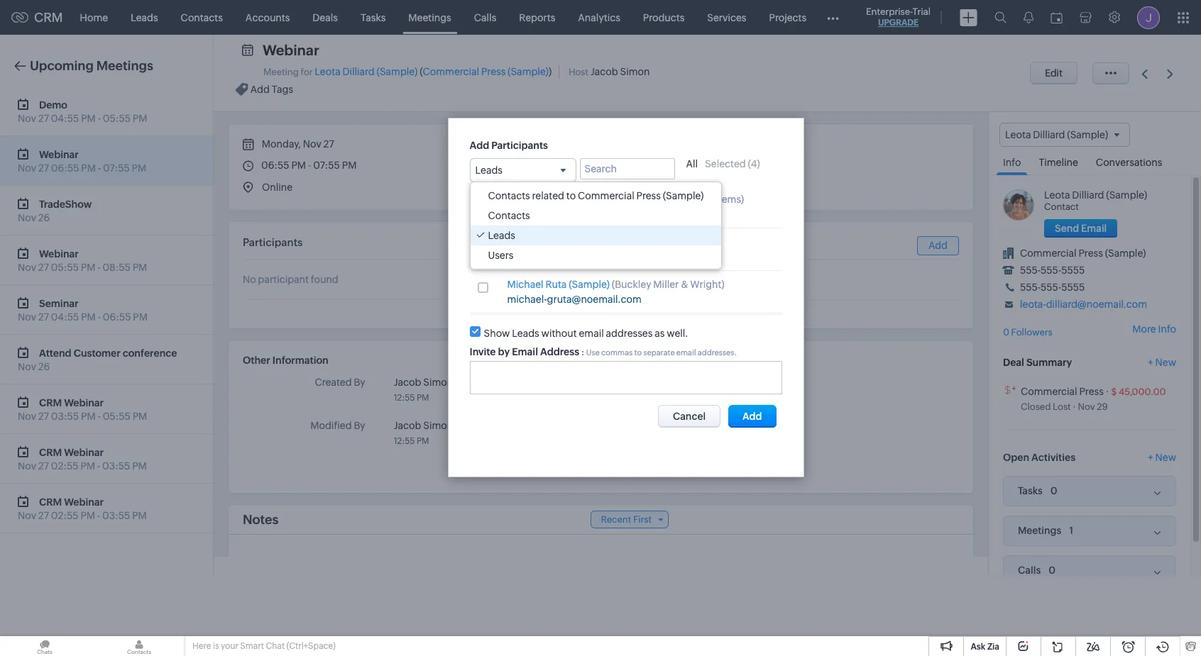 Task type: describe. For each thing, give the bounding box(es) containing it.
leads up "email"
[[512, 328, 540, 339]]

press down search "text field"
[[637, 190, 661, 201]]

gruta@noemail.com
[[547, 294, 642, 305]]

invite by email address : use commas to separate email addresses.
[[470, 346, 737, 358]]

trial
[[913, 6, 931, 17]]

crm link
[[11, 10, 63, 25]]

products
[[643, 12, 685, 23]]

26 inside attend customer conference nov 26
[[38, 361, 50, 373]]

previous record image
[[1142, 69, 1148, 78]]

separate
[[644, 348, 675, 357]]

1 + from the top
[[1149, 357, 1154, 368]]

next record image
[[1168, 69, 1177, 78]]

mon, for modified by
[[462, 422, 483, 432]]

simon for created by
[[423, 377, 453, 388]]

address
[[540, 346, 580, 358]]

invite
[[470, 346, 496, 358]]

calls
[[474, 12, 497, 23]]

04:55 for seminar
[[51, 312, 79, 323]]

leads link
[[119, 0, 169, 34]]

show
[[484, 328, 510, 339]]

chau
[[507, 194, 532, 205]]

nov inside webinar nov 27 05:55 pm - 08:55 pm
[[18, 262, 36, 273]]

leota dilliard (sample) contact
[[1045, 190, 1148, 212]]

signals image
[[1024, 11, 1034, 23]]

users
[[488, 250, 514, 261]]

tasks link
[[349, 0, 397, 34]]

conference
[[123, 348, 177, 359]]

crm webinar nov 27 03:55 pm - 05:55 pm
[[18, 397, 147, 423]]

open
[[1004, 452, 1030, 464]]

06:55 pm - 07:55 pm
[[261, 160, 357, 171]]

customer
[[74, 348, 121, 359]]

smart
[[240, 642, 264, 652]]

jacob for modified by
[[394, 420, 421, 432]]

chau-
[[507, 209, 534, 220]]

commercial press · $ 45,000.00 closed lost · nov 29
[[1021, 386, 1166, 412]]

nov inside demo nov 27 04:55 pm - 05:55 pm
[[18, 113, 36, 124]]

press down calls
[[481, 66, 506, 77]]

addresses.
[[698, 348, 737, 357]]

information
[[273, 355, 329, 366]]

- inside demo nov 27 04:55 pm - 05:55 pm
[[98, 113, 101, 124]]

cancel
[[673, 411, 706, 422]]

host
[[569, 67, 589, 77]]

analytics
[[578, 12, 621, 23]]

0 vertical spatial simon
[[620, 66, 650, 77]]

frey@noemail.com
[[540, 251, 627, 263]]

related
[[532, 190, 565, 201]]

1 5555 from the top
[[1062, 265, 1085, 276]]

meeting for leota dilliard (sample) ( commercial press (sample) )
[[263, 66, 552, 77]]

nov inside crm webinar nov 27 03:55 pm - 05:55 pm
[[18, 411, 36, 423]]

selected
[[705, 158, 746, 169]]

nov inside webinar nov 27 06:55 pm - 07:55 pm
[[18, 163, 36, 174]]

timeline link
[[1032, 147, 1086, 175]]

1 horizontal spatial (
[[748, 158, 751, 169]]

accounts link
[[234, 0, 301, 34]]

followers
[[1012, 328, 1053, 338]]

(sample) down tasks link
[[377, 66, 418, 77]]

signals element
[[1016, 0, 1043, 35]]

home link
[[69, 0, 119, 34]]

home
[[80, 12, 108, 23]]

wright)
[[690, 279, 725, 290]]

0 vertical spatial to
[[567, 190, 576, 201]]

- inside crm webinar nov 27 03:55 pm - 05:55 pm
[[98, 411, 101, 423]]

27 inside seminar nov 27 04:55 pm - 06:55 pm
[[38, 312, 49, 323]]

nov inside tradeshow nov 26
[[18, 212, 36, 224]]

upcoming
[[30, 58, 94, 73]]

- inside seminar nov 27 04:55 pm - 06:55 pm
[[98, 312, 101, 323]]

conversations
[[1096, 157, 1163, 168]]

2 555-555-5555 from the top
[[1021, 282, 1085, 293]]

0 horizontal spatial commercial press (sample) link
[[423, 66, 549, 77]]

webinar inside crm webinar nov 27 03:55 pm - 05:55 pm
[[64, 397, 104, 409]]

1 vertical spatial 03:55
[[102, 461, 130, 472]]

commercial down contact
[[1021, 248, 1077, 259]]

webinar inside webinar nov 27 06:55 pm - 07:55 pm
[[39, 149, 79, 160]]

timeline
[[1039, 157, 1079, 168]]

by
[[498, 346, 510, 358]]

&
[[681, 279, 688, 290]]

add for tags
[[251, 84, 270, 95]]

27 inside demo nov 27 04:55 pm - 05:55 pm
[[38, 113, 49, 124]]

theola frey (sample) (dal tile corporation) theola-frey@noemail.com
[[507, 236, 703, 263]]

your
[[221, 642, 239, 652]]

26 inside tradeshow nov 26
[[38, 212, 50, 224]]

services link
[[696, 0, 758, 34]]

0 horizontal spatial leota dilliard (sample) link
[[315, 66, 418, 77]]

leota inside leota dilliard (sample) contact
[[1045, 190, 1071, 201]]

here
[[192, 642, 211, 652]]

online
[[262, 182, 293, 193]]

webinar inside webinar nov 27 05:55 pm - 08:55 pm
[[39, 248, 79, 260]]

miller
[[654, 279, 679, 290]]

mon, 27 nov 2023 12:55 pm for created by
[[394, 379, 533, 403]]

1 02:55 from the top
[[51, 461, 79, 472]]

tree containing contacts related to commercial press (sample)
[[471, 182, 722, 269]]

1 vertical spatial info
[[1159, 324, 1177, 336]]

2 vertical spatial 03:55
[[102, 511, 130, 522]]

products link
[[632, 0, 696, 34]]

jacob simon for created by
[[394, 377, 453, 388]]

by for created by
[[354, 377, 366, 388]]

add for participants
[[470, 140, 489, 151]]

use
[[587, 348, 600, 357]]

commercial down meetings link
[[423, 66, 479, 77]]

contacts link
[[169, 0, 234, 34]]

:
[[581, 347, 585, 358]]

2 + from the top
[[1149, 452, 1154, 464]]

2023 for created by
[[513, 379, 533, 388]]

created
[[315, 377, 352, 388]]

theola
[[507, 236, 539, 248]]

cancel link
[[658, 405, 721, 428]]

1 new from the top
[[1156, 357, 1177, 368]]

contact
[[1045, 202, 1079, 212]]

email inside invite by email address : use commas to separate email addresses.
[[677, 348, 696, 357]]

1 horizontal spatial ·
[[1106, 386, 1110, 397]]

as
[[655, 328, 665, 339]]

zia
[[988, 643, 1000, 653]]

leota-
[[1021, 299, 1047, 310]]

is
[[213, 642, 219, 652]]

0 vertical spatial (
[[420, 66, 423, 77]]

first
[[633, 515, 652, 526]]

06:55 inside webinar nov 27 06:55 pm - 07:55 pm
[[51, 163, 79, 174]]

open activities
[[1004, 452, 1076, 464]]

0 horizontal spatial email
[[579, 328, 604, 339]]

1 vertical spatial participants
[[243, 236, 303, 249]]

frey
[[541, 236, 560, 248]]

0 vertical spatial dilliard
[[343, 66, 375, 77]]

1 horizontal spatial commercial press (sample) link
[[1021, 248, 1147, 259]]

29
[[1097, 402, 1108, 412]]

recent
[[601, 515, 632, 526]]

other information
[[243, 355, 329, 366]]

- inside webinar nov 27 05:55 pm - 08:55 pm
[[98, 262, 101, 273]]

commercial inside commercial press · $ 45,000.00 closed lost · nov 29
[[1021, 386, 1078, 397]]

mon, 27 nov 2023 12:55 pm for modified by
[[394, 422, 533, 447]]

dilliard inside leota dilliard (sample) contact
[[1073, 190, 1105, 201]]

michael
[[507, 279, 544, 290]]

05:55 inside crm webinar nov 27 03:55 pm - 05:55 pm
[[103, 411, 131, 423]]

2 02:55 from the top
[[51, 511, 79, 522]]

(ctrl+space)
[[287, 642, 336, 652]]

tradeshow
[[39, 199, 92, 210]]

enterprise-
[[866, 6, 913, 17]]

0 followers
[[1004, 328, 1053, 338]]

without
[[542, 328, 577, 339]]

add link
[[918, 236, 959, 256]]

2 vertical spatial add
[[929, 240, 948, 251]]

for
[[301, 67, 313, 77]]



Task type: locate. For each thing, give the bounding box(es) containing it.
deal summary
[[1004, 357, 1073, 368]]

0 vertical spatial new
[[1156, 357, 1177, 368]]

1 horizontal spatial email
[[677, 348, 696, 357]]

0 vertical spatial 26
[[38, 212, 50, 224]]

all selected ( 4 )
[[686, 158, 760, 169]]

commercial press (sample)
[[1021, 248, 1147, 259]]

1 horizontal spatial info
[[1159, 324, 1177, 336]]

press
[[481, 66, 506, 77], [637, 190, 661, 201], [1079, 248, 1104, 259], [1080, 386, 1104, 397]]

email up use at the bottom left
[[579, 328, 604, 339]]

info inside 'link'
[[1004, 157, 1022, 168]]

2 2023 from the top
[[513, 422, 533, 432]]

05:55 up webinar nov 27 06:55 pm - 07:55 pm
[[103, 113, 131, 124]]

dilliard up contact
[[1073, 190, 1105, 201]]

add
[[251, 84, 270, 95], [470, 140, 489, 151], [929, 240, 948, 251]]

05:55 down attend customer conference nov 26
[[103, 411, 131, 423]]

1 vertical spatial leota
[[1045, 190, 1071, 201]]

mon, for created by
[[462, 379, 483, 388]]

0 horizontal spatial to
[[567, 190, 576, 201]]

0 vertical spatial leota dilliard (sample) link
[[315, 66, 418, 77]]

commercial press (sample) link up 'leota-dilliard@noemail.com'
[[1021, 248, 1147, 259]]

michael ruta (sample) link
[[507, 279, 610, 291]]

0 vertical spatial 555-555-5555
[[1021, 265, 1085, 276]]

( right selected
[[748, 158, 751, 169]]

1 2023 from the top
[[513, 379, 533, 388]]

(sample) inside leota dilliard (sample) contact
[[1107, 190, 1148, 201]]

webinar nov 27 05:55 pm - 08:55 pm
[[18, 248, 147, 273]]

07:55
[[313, 160, 340, 171], [103, 163, 130, 174]]

more info
[[1133, 324, 1177, 336]]

06:55 up tradeshow
[[51, 163, 79, 174]]

0 vertical spatial contacts
[[181, 12, 223, 23]]

1 vertical spatial 05:55
[[51, 262, 79, 273]]

created by
[[315, 377, 366, 388]]

simon for modified by
[[423, 420, 453, 432]]

1 mon, from the top
[[462, 379, 483, 388]]

projects
[[770, 12, 807, 23]]

1 vertical spatial crm webinar nov 27 02:55 pm - 03:55 pm
[[18, 497, 147, 522]]

seminar
[[39, 298, 79, 309]]

0 horizontal spatial 07:55
[[103, 163, 130, 174]]

0 vertical spatial 05:55
[[103, 113, 131, 124]]

04:55 for demo
[[51, 113, 79, 124]]

0 vertical spatial by
[[354, 377, 366, 388]]

2 vertical spatial 05:55
[[103, 411, 131, 423]]

1 by from the top
[[354, 377, 366, 388]]

jacob simon for modified by
[[394, 420, 453, 432]]

commercial
[[423, 66, 479, 77], [578, 190, 635, 201], [1021, 248, 1077, 259], [1021, 386, 1078, 397]]

45,000.00
[[1119, 387, 1166, 397]]

systems)
[[703, 194, 744, 205]]

1 vertical spatial (
[[748, 158, 751, 169]]

reports
[[519, 12, 556, 23]]

0 vertical spatial participants
[[492, 140, 548, 151]]

1 horizontal spatial to
[[635, 348, 642, 357]]

0 vertical spatial info
[[1004, 157, 1022, 168]]

0 horizontal spatial info
[[1004, 157, 1022, 168]]

2 12:55 from the top
[[394, 437, 415, 447]]

0 vertical spatial meetings
[[409, 12, 452, 23]]

1 horizontal spatial meetings
[[409, 12, 452, 23]]

0 vertical spatial +
[[1149, 357, 1154, 368]]

0 vertical spatial ·
[[1106, 386, 1110, 397]]

+ new down more info link
[[1149, 357, 1177, 368]]

1 vertical spatial mon,
[[462, 422, 483, 432]]

0 vertical spatial 5555
[[1062, 265, 1085, 276]]

contacts related to commercial press (sample)
[[488, 190, 704, 201]]

recent first
[[601, 515, 652, 526]]

leota dilliard (sample) link down tasks link
[[315, 66, 418, 77]]

04:55 inside seminar nov 27 04:55 pm - 06:55 pm
[[51, 312, 79, 323]]

2 horizontal spatial 06:55
[[261, 160, 289, 171]]

1 mon, 27 nov 2023 12:55 pm from the top
[[394, 379, 533, 403]]

new down the 45,000.00 on the right
[[1156, 452, 1177, 464]]

+ new down the 45,000.00 on the right
[[1149, 452, 1177, 464]]

crm webinar nov 27 02:55 pm - 03:55 pm
[[18, 447, 147, 472], [18, 497, 147, 522]]

1 vertical spatial +
[[1149, 452, 1154, 464]]

Leads field
[[470, 158, 576, 182]]

06:55
[[261, 160, 289, 171], [51, 163, 79, 174], [103, 312, 131, 323]]

2023 for modified by
[[513, 422, 533, 432]]

0 vertical spatial 2023
[[513, 379, 533, 388]]

03:55 inside crm webinar nov 27 03:55 pm - 05:55 pm
[[51, 411, 79, 423]]

participants up participant
[[243, 236, 303, 249]]

1 jacob simon from the top
[[394, 377, 453, 388]]

leota
[[315, 66, 341, 77], [1045, 190, 1071, 201]]

contacts down chau
[[488, 210, 530, 221]]

1 horizontal spatial 06:55
[[103, 312, 131, 323]]

1 crm webinar nov 27 02:55 pm - 03:55 pm from the top
[[18, 447, 147, 472]]

(sample) up gruta@noemail.com
[[569, 279, 610, 290]]

leota right for
[[315, 66, 341, 77]]

commercial up kitzman@noemail.com
[[578, 190, 635, 201]]

more
[[1133, 324, 1157, 336]]

jacob right modified by
[[394, 420, 421, 432]]

commercial press link
[[1021, 386, 1104, 397]]

2 mon, from the top
[[462, 422, 483, 432]]

participants
[[492, 140, 548, 151], [243, 236, 303, 249]]

1 vertical spatial new
[[1156, 452, 1177, 464]]

03:55
[[51, 411, 79, 423], [102, 461, 130, 472], [102, 511, 130, 522]]

1 horizontal spatial leota
[[1045, 190, 1071, 201]]

1 + new from the top
[[1149, 357, 1177, 368]]

+ up the 45,000.00 on the right
[[1149, 357, 1154, 368]]

0 vertical spatial 04:55
[[51, 113, 79, 124]]

1 vertical spatial commercial press (sample) link
[[1021, 248, 1147, 259]]

1 horizontal spatial )
[[757, 158, 760, 169]]

meetings left calls "link"
[[409, 12, 452, 23]]

555-555-5555
[[1021, 265, 1085, 276], [1021, 282, 1085, 293]]

0 vertical spatial jacob simon
[[394, 377, 453, 388]]

(sample) down 'conversations'
[[1107, 190, 1148, 201]]

(sample) inside michael ruta (sample) (buckley miller & wright) michael-gruta@noemail.com
[[569, 279, 610, 290]]

2 vertical spatial contacts
[[488, 210, 530, 221]]

None button
[[1031, 62, 1078, 85], [1045, 220, 1118, 238], [729, 405, 777, 428], [1031, 62, 1078, 85], [1045, 220, 1118, 238], [729, 405, 777, 428]]

meetings down leads link
[[96, 58, 153, 73]]

05:55
[[103, 113, 131, 124], [51, 262, 79, 273], [103, 411, 131, 423]]

0 horizontal spatial (
[[420, 66, 423, 77]]

555-555-5555 up the leota-
[[1021, 282, 1085, 293]]

show leads without email addresses as well.
[[484, 328, 688, 339]]

1 vertical spatial contacts
[[488, 190, 530, 201]]

1 horizontal spatial 07:55
[[313, 160, 340, 171]]

2 crm webinar nov 27 02:55 pm - 03:55 pm from the top
[[18, 497, 147, 522]]

2 04:55 from the top
[[51, 312, 79, 323]]

) left host
[[549, 66, 552, 77]]

27 inside crm webinar nov 27 03:55 pm - 05:55 pm
[[38, 411, 49, 423]]

dilliard@noemail.com
[[1047, 299, 1148, 310]]

07:55 down demo nov 27 04:55 pm - 05:55 pm
[[103, 163, 130, 174]]

0 vertical spatial leota
[[315, 66, 341, 77]]

leads inside field
[[475, 164, 503, 176]]

0 horizontal spatial 06:55
[[51, 163, 79, 174]]

2 + new from the top
[[1149, 452, 1177, 464]]

nov inside seminar nov 27 04:55 pm - 06:55 pm
[[18, 312, 36, 323]]

$
[[1112, 387, 1118, 397]]

1 vertical spatial 555-555-5555
[[1021, 282, 1085, 293]]

(sample) left host
[[508, 66, 549, 77]]

1 vertical spatial dilliard
[[1073, 190, 1105, 201]]

(sample) down all link
[[663, 190, 704, 201]]

simon
[[620, 66, 650, 77], [423, 377, 453, 388], [423, 420, 453, 432]]

12:55 for modified by
[[394, 437, 415, 447]]

analytics link
[[567, 0, 632, 34]]

1 vertical spatial jacob simon
[[394, 420, 453, 432]]

contacts up chau-
[[488, 190, 530, 201]]

2 mon, 27 nov 2023 12:55 pm from the top
[[394, 422, 533, 447]]

deal
[[1004, 357, 1025, 368]]

contacts image
[[94, 637, 184, 657]]

by
[[354, 377, 366, 388], [354, 420, 366, 432]]

27 inside webinar nov 27 05:55 pm - 08:55 pm
[[38, 262, 49, 273]]

commercial press (sample) link
[[423, 66, 549, 77], [1021, 248, 1147, 259]]

2023
[[513, 379, 533, 388], [513, 422, 533, 432]]

mon, 27 nov 2023 12:55 pm
[[394, 379, 533, 403], [394, 422, 533, 447]]

+
[[1149, 357, 1154, 368], [1149, 452, 1154, 464]]

(sample) up frey@noemail.com
[[562, 236, 603, 248]]

1 12:55 from the top
[[394, 393, 415, 403]]

1 vertical spatial add
[[470, 140, 489, 151]]

all
[[686, 158, 698, 169]]

1 vertical spatial 02:55
[[51, 511, 79, 522]]

email
[[512, 346, 538, 358]]

) right selected
[[757, 158, 760, 169]]

jacob
[[591, 66, 618, 77], [394, 377, 421, 388], [394, 420, 421, 432]]

commercial press (sample) link down calls "link"
[[423, 66, 549, 77]]

1 vertical spatial email
[[677, 348, 696, 357]]

(sample) up 'dilliard@noemail.com'
[[1106, 248, 1147, 259]]

jacob right created by
[[394, 377, 421, 388]]

2 by from the top
[[354, 420, 366, 432]]

1 vertical spatial 12:55
[[394, 437, 415, 447]]

2 vertical spatial simon
[[423, 420, 453, 432]]

to inside invite by email address : use commas to separate email addresses.
[[635, 348, 642, 357]]

5555 down commercial press (sample)
[[1062, 265, 1085, 276]]

1 vertical spatial meetings
[[96, 58, 153, 73]]

1 horizontal spatial dilliard
[[1073, 190, 1105, 201]]

2 26 from the top
[[38, 361, 50, 373]]

contacts
[[181, 12, 223, 23], [488, 190, 530, 201], [488, 210, 530, 221]]

crm
[[34, 10, 63, 25], [39, 397, 62, 409], [39, 447, 62, 458], [39, 497, 62, 508]]

(dal
[[605, 236, 623, 248]]

06:55 up 'online'
[[261, 160, 289, 171]]

· left '$'
[[1106, 386, 1110, 397]]

0 vertical spatial 03:55
[[51, 411, 79, 423]]

enterprise-trial upgrade
[[866, 6, 931, 28]]

to
[[567, 190, 576, 201], [635, 348, 642, 357]]

(sample)
[[377, 66, 418, 77], [508, 66, 549, 77], [1107, 190, 1148, 201], [663, 190, 704, 201], [573, 194, 614, 205], [562, 236, 603, 248], [1106, 248, 1147, 259], [569, 279, 610, 290]]

0 vertical spatial mon, 27 nov 2023 12:55 pm
[[394, 379, 533, 403]]

press inside commercial press · $ 45,000.00 closed lost · nov 29
[[1080, 386, 1104, 397]]

leads right home link
[[131, 12, 158, 23]]

0 horizontal spatial )
[[549, 66, 552, 77]]

dilliard right for
[[343, 66, 375, 77]]

leota dilliard (sample) link up contact
[[1045, 190, 1148, 201]]

2 jacob simon from the top
[[394, 420, 453, 432]]

to right related
[[567, 190, 576, 201]]

jacob right host
[[591, 66, 618, 77]]

leota up contact
[[1045, 190, 1071, 201]]

projects link
[[758, 0, 818, 34]]

nov inside attend customer conference nov 26
[[18, 361, 36, 373]]

by right created
[[354, 377, 366, 388]]

05:55 inside demo nov 27 04:55 pm - 05:55 pm
[[103, 113, 131, 124]]

email down well.
[[677, 348, 696, 357]]

ask zia
[[971, 643, 1000, 653]]

leads down 'add participants'
[[475, 164, 503, 176]]

0 vertical spatial email
[[579, 328, 604, 339]]

06:55 inside seminar nov 27 04:55 pm - 06:55 pm
[[103, 312, 131, 323]]

tasks
[[361, 12, 386, 23]]

0 horizontal spatial ·
[[1073, 402, 1077, 412]]

27
[[38, 113, 49, 124], [324, 138, 334, 150], [38, 163, 49, 174], [38, 262, 49, 273], [38, 312, 49, 323], [484, 379, 494, 388], [38, 411, 49, 423], [484, 422, 494, 432], [38, 461, 49, 472], [38, 511, 49, 522]]

1 vertical spatial jacob
[[394, 377, 421, 388]]

info
[[1004, 157, 1022, 168], [1159, 324, 1177, 336]]

(sample) inside the theola frey (sample) (dal tile corporation) theola-frey@noemail.com
[[562, 236, 603, 248]]

jacob for created by
[[394, 377, 421, 388]]

05:55 inside webinar nov 27 05:55 pm - 08:55 pm
[[51, 262, 79, 273]]

1 04:55 from the top
[[51, 113, 79, 124]]

theola-
[[507, 251, 540, 263]]

other
[[243, 355, 270, 366]]

commercial up lost
[[1021, 386, 1078, 397]]

1 vertical spatial 04:55
[[51, 312, 79, 323]]

27 inside webinar nov 27 06:55 pm - 07:55 pm
[[38, 163, 49, 174]]

addresses
[[606, 328, 653, 339]]

new down more info link
[[1156, 357, 1177, 368]]

12:55
[[394, 393, 415, 403], [394, 437, 415, 447]]

2 new from the top
[[1156, 452, 1177, 464]]

tree
[[471, 182, 722, 269]]

kitzman
[[534, 194, 571, 205]]

0 vertical spatial 12:55
[[394, 393, 415, 403]]

leads up users
[[488, 230, 516, 241]]

0 vertical spatial add
[[251, 84, 270, 95]]

1 vertical spatial by
[[354, 420, 366, 432]]

1 horizontal spatial add
[[470, 140, 489, 151]]

1 555-555-5555 from the top
[[1021, 265, 1085, 276]]

meeting
[[263, 67, 299, 77]]

closed
[[1021, 402, 1051, 412]]

0 horizontal spatial leota
[[315, 66, 341, 77]]

by right the modified
[[354, 420, 366, 432]]

michael-
[[507, 294, 547, 305]]

0 vertical spatial )
[[549, 66, 552, 77]]

modified
[[311, 420, 352, 432]]

07:55 inside webinar nov 27 06:55 pm - 07:55 pm
[[103, 163, 130, 174]]

meetings link
[[397, 0, 463, 34]]

0 vertical spatial commercial press (sample) link
[[423, 66, 549, 77]]

0 vertical spatial 02:55
[[51, 461, 79, 472]]

( down meetings link
[[420, 66, 423, 77]]

info right 'more'
[[1159, 324, 1177, 336]]

- inside webinar nov 27 06:55 pm - 07:55 pm
[[98, 163, 101, 174]]

1 vertical spatial 5555
[[1062, 282, 1085, 293]]

1 vertical spatial leota dilliard (sample) link
[[1045, 190, 1148, 201]]

chats image
[[0, 637, 89, 657]]

0 vertical spatial + new
[[1149, 357, 1177, 368]]

2 5555 from the top
[[1062, 282, 1085, 293]]

activities
[[1032, 452, 1076, 464]]

1 horizontal spatial participants
[[492, 140, 548, 151]]

2 vertical spatial jacob
[[394, 420, 421, 432]]

1 horizontal spatial leota dilliard (sample) link
[[1045, 190, 1148, 201]]

Search text field
[[580, 158, 675, 179]]

0 horizontal spatial add
[[251, 84, 270, 95]]

add participants
[[470, 140, 548, 151]]

0 horizontal spatial dilliard
[[343, 66, 375, 77]]

04:55 down seminar
[[51, 312, 79, 323]]

5555 up 'leota-dilliard@noemail.com'
[[1062, 282, 1085, 293]]

info left timeline at right top
[[1004, 157, 1022, 168]]

1 vertical spatial + new
[[1149, 452, 1177, 464]]

well.
[[667, 328, 688, 339]]

participants up leads field on the left of the page
[[492, 140, 548, 151]]

04:55 inside demo nov 27 04:55 pm - 05:55 pm
[[51, 113, 79, 124]]

contacts right leads link
[[181, 12, 223, 23]]

(sample) up kitzman@noemail.com
[[573, 194, 614, 205]]

participant
[[258, 274, 309, 286]]

1 vertical spatial ·
[[1073, 402, 1077, 412]]

1 vertical spatial )
[[757, 158, 760, 169]]

555-555-5555 down commercial press (sample)
[[1021, 265, 1085, 276]]

26 down attend
[[38, 361, 50, 373]]

0 vertical spatial jacob
[[591, 66, 618, 77]]

more info link
[[1133, 324, 1177, 336]]

· right lost
[[1073, 402, 1077, 412]]

0 horizontal spatial meetings
[[96, 58, 153, 73]]

5555
[[1062, 265, 1085, 276], [1062, 282, 1085, 293]]

07:55 down the monday, nov 27
[[313, 160, 340, 171]]

0 vertical spatial mon,
[[462, 379, 483, 388]]

04:55 down demo
[[51, 113, 79, 124]]

monday,
[[262, 138, 301, 150]]

1 vertical spatial 26
[[38, 361, 50, 373]]

tile
[[625, 236, 641, 248]]

ask
[[971, 643, 986, 653]]

0 horizontal spatial participants
[[243, 236, 303, 249]]

1 vertical spatial 2023
[[513, 422, 533, 432]]

26 down tradeshow
[[38, 212, 50, 224]]

+ new link
[[1149, 357, 1177, 375]]

demo
[[39, 99, 67, 110]]

by for modified by
[[354, 420, 366, 432]]

+ down the 45,000.00 on the right
[[1149, 452, 1154, 464]]

press up 'dilliard@noemail.com'
[[1079, 248, 1104, 259]]

1 26 from the top
[[38, 212, 50, 224]]

2 horizontal spatial add
[[929, 240, 948, 251]]

05:55 up seminar
[[51, 262, 79, 273]]

crm inside crm webinar nov 27 03:55 pm - 05:55 pm
[[39, 397, 62, 409]]

0 vertical spatial crm webinar nov 27 02:55 pm - 03:55 pm
[[18, 447, 147, 472]]

nov inside commercial press · $ 45,000.00 closed lost · nov 29
[[1078, 402, 1096, 412]]

michael ruta (sample) (buckley miller & wright) michael-gruta@noemail.com
[[507, 279, 725, 305]]

found
[[311, 274, 339, 286]]

06:55 up customer
[[103, 312, 131, 323]]

lost
[[1053, 402, 1071, 412]]

chau kitzman (sample) link
[[507, 194, 614, 206]]

leota dilliard (sample) link
[[315, 66, 418, 77], [1045, 190, 1148, 201]]

info link
[[996, 147, 1029, 176]]

press up the 29 at the right of the page
[[1080, 386, 1104, 397]]

to right commas
[[635, 348, 642, 357]]

(sample) inside chau kitzman (sample) (creative business systems) chau-kitzman@noemail.com
[[573, 194, 614, 205]]

12:55 for created by
[[394, 393, 415, 403]]



Task type: vqa. For each thing, say whether or not it's contained in the screenshot.
the jacob to the bottom
yes



